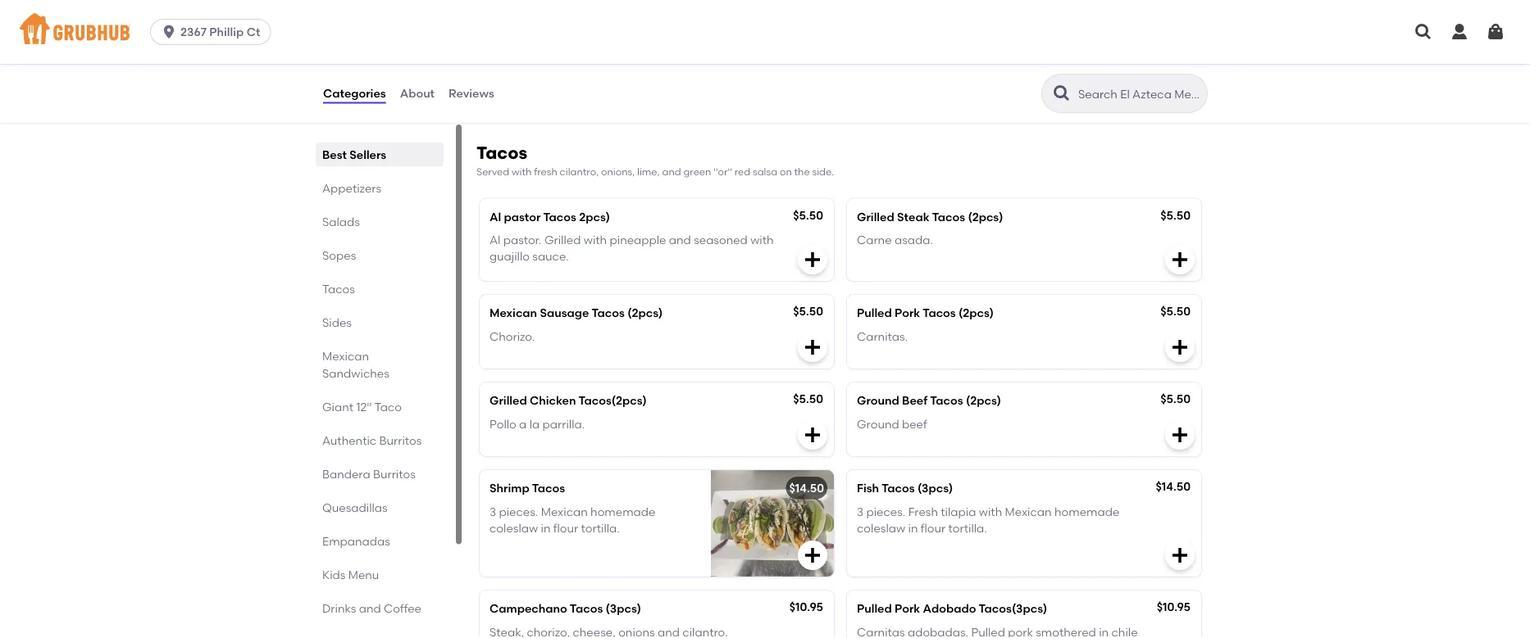 Task type: describe. For each thing, give the bounding box(es) containing it.
"or"
[[714, 166, 732, 177]]

Search El Azteca Mexican Restaurant-Mahwah search field
[[1077, 86, 1202, 102]]

pulled pork adobado tacos(3pcs)
[[857, 602, 1047, 616]]

pulled for pulled pork tacos (2pcs)
[[857, 306, 892, 320]]

with right seasoned
[[750, 233, 774, 247]]

grilled for chicken
[[490, 394, 527, 408]]

$5.50 for ground beef tacos (2pcs)
[[1160, 393, 1191, 406]]

of
[[892, 45, 904, 59]]

$5.50 for pulled pork tacos (2pcs)
[[1160, 305, 1191, 319]]

0 horizontal spatial $14.50
[[789, 482, 824, 496]]

$5.50 for mexican sausage tacos (2pcs)
[[793, 305, 823, 319]]

fresh
[[534, 166, 557, 177]]

categories
[[323, 86, 386, 100]]

sauce.
[[532, 250, 569, 264]]

categories button
[[322, 64, 387, 123]]

and inside al pastor. grilled with pineapple and seasoned with guajillo sauce.
[[669, 233, 691, 247]]

campechano
[[490, 602, 567, 616]]

coffee
[[384, 602, 421, 616]]

mexican inside 3 pieces. mexican homemade coleslaw in flour tortilla.
[[541, 505, 588, 519]]

beef
[[902, 394, 928, 408]]

ground beef tacos (2pcs)
[[857, 394, 1001, 408]]

tacos right fish
[[882, 482, 915, 496]]

sopes inside button
[[916, 45, 950, 59]]

in inside 3 pieces. mexican homemade coleslaw in flour tortilla.
[[541, 522, 551, 536]]

salads tab
[[322, 213, 437, 230]]

fresh
[[908, 505, 938, 519]]

phillip
[[209, 25, 244, 39]]

pulled pork tacos (2pcs)
[[857, 306, 994, 320]]

pastor
[[504, 210, 541, 224]]

pulled for pulled pork sopes
[[490, 45, 525, 59]]

pulled pork sopes
[[490, 45, 590, 59]]

best
[[322, 148, 347, 162]]

2367 phillip ct button
[[150, 19, 277, 45]]

lime,
[[637, 166, 660, 177]]

sopes inside tab
[[322, 248, 356, 262]]

ground for ground beef
[[857, 417, 899, 431]]

tacos right steak at right top
[[932, 210, 965, 224]]

tacos right sausage in the left of the page
[[592, 306, 625, 320]]

12"
[[356, 400, 372, 414]]

sides
[[322, 316, 352, 330]]

pollo a la parrilla.
[[490, 417, 585, 431]]

al pastor. grilled with pineapple and seasoned with guajillo sauce.
[[490, 233, 774, 264]]

svg image for ground beef tacos (2pcs)
[[1170, 426, 1190, 445]]

with inside tacos served with fresh cilantro, onions, lime, and green "or" red salsa on the side.
[[512, 166, 532, 177]]

sandwiches
[[322, 367, 389, 380]]

tacos right beef
[[930, 394, 963, 408]]

$10.95 for pulled pork adobado tacos(3pcs)
[[1157, 601, 1191, 615]]

grilled steak tacos (2pcs)
[[857, 210, 1003, 224]]

order
[[857, 45, 890, 59]]

tacos right campechano
[[570, 602, 603, 616]]

tacos left 2pcs) at the top
[[543, 210, 576, 224]]

bandera
[[322, 467, 370, 481]]

main navigation navigation
[[0, 0, 1530, 64]]

steak
[[897, 210, 930, 224]]

mexican inside 'mexican sandwiches'
[[322, 349, 369, 363]]

shrimp tacos image
[[711, 471, 834, 577]]

pieces. for shrimp
[[499, 505, 538, 519]]

appetizers
[[322, 181, 381, 195]]

in inside 3 pieces. fresh tilapia with mexican homemade coleslaw in flour tortilla.
[[908, 522, 918, 536]]

(2pcs) for ground beef tacos (2pcs)
[[966, 394, 1001, 408]]

mexican inside 3 pieces. fresh tilapia with mexican homemade coleslaw in flour tortilla.
[[1005, 505, 1052, 519]]

homemade inside 3 pieces. fresh tilapia with mexican homemade coleslaw in flour tortilla.
[[1054, 505, 1119, 519]]

salads
[[322, 215, 360, 229]]

coleslaw inside 3 pieces. mexican homemade coleslaw in flour tortilla.
[[490, 522, 538, 536]]

best sellers
[[322, 148, 386, 162]]

sellers
[[350, 148, 386, 162]]

carne
[[857, 233, 892, 247]]

2367 phillip ct
[[180, 25, 260, 39]]

and inside tacos served with fresh cilantro, onions, lime, and green "or" red salsa on the side.
[[662, 166, 681, 177]]

(2pcs) for pulled pork tacos (2pcs)
[[959, 306, 994, 320]]

a
[[519, 417, 527, 431]]

quesadillas
[[322, 501, 388, 515]]

svg image for pulled pork tacos (2pcs)
[[1170, 338, 1190, 358]]

coleslaw inside 3 pieces. fresh tilapia with mexican homemade coleslaw in flour tortilla.
[[857, 522, 905, 536]]

reviews button
[[448, 64, 495, 123]]

$5.50 for grilled steak tacos (2pcs)
[[1160, 208, 1191, 222]]

$5.50 for al pastor tacos 2pcs)
[[793, 208, 823, 222]]

ct
[[247, 25, 260, 39]]

1 horizontal spatial $14.50
[[1156, 480, 1191, 494]]

(3pcs) for campechano tacos (3pcs)
[[606, 602, 641, 616]]

giant 12" taco tab
[[322, 399, 437, 416]]

best sellers tab
[[322, 146, 437, 163]]

3 for 3 pieces. fresh tilapia with mexican homemade coleslaw in flour tortilla.
[[857, 505, 864, 519]]

pineapple
[[610, 233, 666, 247]]

carne asada.
[[857, 233, 933, 247]]

served
[[476, 166, 509, 177]]

parrilla.
[[542, 417, 585, 431]]

(3pcs) for fish tacos (3pcs)
[[917, 482, 953, 496]]

3 pieces. fresh tilapia with mexican homemade coleslaw in flour tortilla.
[[857, 505, 1119, 536]]

reviews
[[449, 86, 494, 100]]

svg image for order of 3 sopes
[[1170, 77, 1190, 97]]

on
[[780, 166, 792, 177]]

carnitas. for pulled pork sopes
[[490, 69, 540, 83]]

taco
[[374, 400, 402, 414]]

guajillo
[[490, 250, 530, 264]]

giant 12" taco
[[322, 400, 402, 414]]

onions,
[[601, 166, 635, 177]]

red
[[734, 166, 750, 177]]

asada.
[[895, 233, 933, 247]]

pork for sopes
[[527, 45, 553, 59]]

2pcs)
[[579, 210, 610, 224]]

$10.95 for campechano tacos (3pcs)
[[789, 601, 823, 615]]

burritos for authentic burritos
[[379, 434, 422, 448]]

order of 3 sopes
[[857, 45, 950, 59]]

kids menu
[[322, 568, 379, 582]]

campechano tacos (3pcs)
[[490, 602, 641, 616]]

2367
[[180, 25, 207, 39]]

tacos(2pcs)
[[578, 394, 647, 408]]

tacos inside tacos served with fresh cilantro, onions, lime, and green "or" red salsa on the side.
[[476, 143, 527, 164]]

tacos right shrimp at the left bottom
[[532, 482, 565, 496]]

grilled chicken tacos(2pcs)
[[490, 394, 647, 408]]

empanadas
[[322, 535, 390, 549]]

tilapia
[[941, 505, 976, 519]]

sausage
[[540, 306, 589, 320]]

grilled inside al pastor. grilled with pineapple and seasoned with guajillo sauce.
[[544, 233, 581, 247]]

svg image for pulled pork sopes
[[803, 77, 822, 97]]

cilantro,
[[560, 166, 599, 177]]

pieces. for fish
[[866, 505, 906, 519]]

with down 2pcs) at the top
[[584, 233, 607, 247]]



Task type: vqa. For each thing, say whether or not it's contained in the screenshot.
the top Spicy
no



Task type: locate. For each thing, give the bounding box(es) containing it.
pulled up reviews
[[490, 45, 525, 59]]

1 pieces. from the left
[[499, 505, 538, 519]]

la
[[529, 417, 540, 431]]

in
[[541, 522, 551, 536], [908, 522, 918, 536]]

appetizers tab
[[322, 180, 437, 197]]

1 flour from the left
[[553, 522, 578, 536]]

grilled up pollo
[[490, 394, 527, 408]]

with inside 3 pieces. fresh tilapia with mexican homemade coleslaw in flour tortilla.
[[979, 505, 1002, 519]]

chicken
[[530, 394, 576, 408]]

ground up ground beef
[[857, 394, 899, 408]]

and inside tab
[[359, 602, 381, 616]]

grilled
[[857, 210, 894, 224], [544, 233, 581, 247], [490, 394, 527, 408]]

1 horizontal spatial $10.95
[[1157, 601, 1191, 615]]

2 homemade from the left
[[1054, 505, 1119, 519]]

coleslaw down shrimp at the left bottom
[[490, 522, 538, 536]]

ground for ground beef tacos (2pcs)
[[857, 394, 899, 408]]

svg image
[[1414, 22, 1433, 42], [1450, 22, 1469, 42], [1486, 22, 1505, 42], [161, 24, 177, 40], [803, 338, 822, 358], [803, 546, 822, 566], [1170, 546, 1190, 566]]

in down shrimp tacos on the bottom of page
[[541, 522, 551, 536]]

0 horizontal spatial grilled
[[490, 394, 527, 408]]

flour inside 3 pieces. fresh tilapia with mexican homemade coleslaw in flour tortilla.
[[921, 522, 946, 536]]

pulled
[[490, 45, 525, 59], [857, 306, 892, 320], [857, 602, 892, 616]]

tortilla. inside 3 pieces. fresh tilapia with mexican homemade coleslaw in flour tortilla.
[[948, 522, 987, 536]]

grilled up sauce.
[[544, 233, 581, 247]]

svg image inside 2367 phillip ct button
[[161, 24, 177, 40]]

coleslaw down fish
[[857, 522, 905, 536]]

kids menu tab
[[322, 567, 437, 584]]

0 vertical spatial al
[[490, 210, 501, 224]]

mexican sandwiches
[[322, 349, 389, 380]]

salsa
[[753, 166, 777, 177]]

1 homemade from the left
[[590, 505, 656, 519]]

0 vertical spatial pork
[[527, 45, 553, 59]]

sides tab
[[322, 314, 437, 331]]

chorizo.
[[490, 330, 535, 344]]

mexican sandwiches tab
[[322, 348, 437, 382]]

3 for 3 pieces. mexican homemade coleslaw in flour tortilla.
[[490, 505, 496, 519]]

1 horizontal spatial 3
[[857, 505, 864, 519]]

$14.50
[[1156, 480, 1191, 494], [789, 482, 824, 496]]

1 horizontal spatial homemade
[[1054, 505, 1119, 519]]

mexican
[[490, 306, 537, 320], [322, 349, 369, 363], [541, 505, 588, 519], [1005, 505, 1052, 519]]

2 pieces. from the left
[[866, 505, 906, 519]]

burritos
[[379, 434, 422, 448], [373, 467, 416, 481]]

2 vertical spatial pulled
[[857, 602, 892, 616]]

empanadas tab
[[322, 533, 437, 550]]

svg image for grilled steak tacos (2pcs)
[[1170, 250, 1190, 270]]

tacos down asada.
[[923, 306, 956, 320]]

1 tortilla. from the left
[[581, 522, 620, 536]]

carnitas. down pulled pork tacos (2pcs)
[[857, 330, 908, 344]]

in down the fresh
[[908, 522, 918, 536]]

sopes
[[556, 45, 590, 59], [916, 45, 950, 59], [322, 248, 356, 262]]

burritos for bandera burritos
[[373, 467, 416, 481]]

1 vertical spatial (3pcs)
[[606, 602, 641, 616]]

1 vertical spatial grilled
[[544, 233, 581, 247]]

0 horizontal spatial 3
[[490, 505, 496, 519]]

2 tortilla. from the left
[[948, 522, 987, 536]]

2 coleslaw from the left
[[857, 522, 905, 536]]

3 inside button
[[906, 45, 913, 59]]

giant
[[322, 400, 353, 414]]

1 horizontal spatial flour
[[921, 522, 946, 536]]

tacos up the served
[[476, 143, 527, 164]]

1 horizontal spatial pieces.
[[866, 505, 906, 519]]

$5.50 for grilled chicken tacos(2pcs)
[[793, 393, 823, 406]]

0 vertical spatial and
[[662, 166, 681, 177]]

2 horizontal spatial sopes
[[916, 45, 950, 59]]

tacos inside tab
[[322, 282, 355, 296]]

side.
[[812, 166, 834, 177]]

3 right of
[[906, 45, 913, 59]]

shrimp
[[490, 482, 529, 496]]

grilled up carne
[[857, 210, 894, 224]]

burritos down taco
[[379, 434, 422, 448]]

the
[[794, 166, 810, 177]]

al left pastor
[[490, 210, 501, 224]]

homemade inside 3 pieces. mexican homemade coleslaw in flour tortilla.
[[590, 505, 656, 519]]

ground left beef
[[857, 417, 899, 431]]

drinks and coffee tab
[[322, 600, 437, 617]]

1 horizontal spatial in
[[908, 522, 918, 536]]

with right the tilapia
[[979, 505, 1002, 519]]

pork for tacos
[[895, 306, 920, 320]]

3 down fish
[[857, 505, 864, 519]]

al up guajillo
[[490, 233, 501, 247]]

0 horizontal spatial homemade
[[590, 505, 656, 519]]

shrimp tacos
[[490, 482, 565, 496]]

carnitas.
[[490, 69, 540, 83], [857, 330, 908, 344]]

pulled down carne
[[857, 306, 892, 320]]

menu
[[348, 568, 379, 582]]

bandera burritos
[[322, 467, 416, 481]]

tacos served with fresh cilantro, onions, lime, and green "or" red salsa on the side.
[[476, 143, 834, 177]]

0 horizontal spatial flour
[[553, 522, 578, 536]]

3 inside 3 pieces. fresh tilapia with mexican homemade coleslaw in flour tortilla.
[[857, 505, 864, 519]]

0 vertical spatial pulled
[[490, 45, 525, 59]]

kids
[[322, 568, 346, 582]]

authentic
[[322, 434, 377, 448]]

pork
[[527, 45, 553, 59], [895, 306, 920, 320], [895, 602, 920, 616]]

pastor.
[[503, 233, 542, 247]]

al for al pastor tacos 2pcs)
[[490, 210, 501, 224]]

pork for adobado
[[895, 602, 920, 616]]

1 vertical spatial pork
[[895, 306, 920, 320]]

carnitas. for pulled pork tacos (2pcs)
[[857, 330, 908, 344]]

1 al from the top
[[490, 210, 501, 224]]

0 vertical spatial grilled
[[857, 210, 894, 224]]

2 vertical spatial and
[[359, 602, 381, 616]]

2 al from the top
[[490, 233, 501, 247]]

pieces. down shrimp tacos on the bottom of page
[[499, 505, 538, 519]]

1 vertical spatial carnitas.
[[857, 330, 908, 344]]

ground
[[857, 394, 899, 408], [857, 417, 899, 431]]

$5.50
[[793, 208, 823, 222], [1160, 208, 1191, 222], [793, 305, 823, 319], [1160, 305, 1191, 319], [793, 393, 823, 406], [1160, 393, 1191, 406]]

and
[[662, 166, 681, 177], [669, 233, 691, 247], [359, 602, 381, 616]]

green
[[683, 166, 711, 177]]

2 ground from the top
[[857, 417, 899, 431]]

authentic burritos tab
[[322, 432, 437, 449]]

fish tacos (3pcs)
[[857, 482, 953, 496]]

(3pcs)
[[917, 482, 953, 496], [606, 602, 641, 616]]

and right drinks
[[359, 602, 381, 616]]

seasoned
[[694, 233, 748, 247]]

2 horizontal spatial 3
[[906, 45, 913, 59]]

mexican up chorizo. on the left bottom
[[490, 306, 537, 320]]

al pastor tacos 2pcs)
[[490, 210, 610, 224]]

pieces.
[[499, 505, 538, 519], [866, 505, 906, 519]]

1 vertical spatial burritos
[[373, 467, 416, 481]]

3 inside 3 pieces. mexican homemade coleslaw in flour tortilla.
[[490, 505, 496, 519]]

mexican down shrimp tacos on the bottom of page
[[541, 505, 588, 519]]

2 vertical spatial grilled
[[490, 394, 527, 408]]

0 horizontal spatial carnitas.
[[490, 69, 540, 83]]

2 in from the left
[[908, 522, 918, 536]]

1 horizontal spatial carnitas.
[[857, 330, 908, 344]]

fish
[[857, 482, 879, 496]]

burritos up quesadillas "tab"
[[373, 467, 416, 481]]

tacos
[[476, 143, 527, 164], [543, 210, 576, 224], [932, 210, 965, 224], [322, 282, 355, 296], [592, 306, 625, 320], [923, 306, 956, 320], [930, 394, 963, 408], [532, 482, 565, 496], [882, 482, 915, 496], [570, 602, 603, 616]]

0 horizontal spatial sopes
[[322, 248, 356, 262]]

(2pcs) for mexican sausage tacos (2pcs)
[[627, 306, 663, 320]]

0 vertical spatial (3pcs)
[[917, 482, 953, 496]]

drinks
[[322, 602, 356, 616]]

0 horizontal spatial pieces.
[[499, 505, 538, 519]]

3 pieces. mexican homemade coleslaw in flour tortilla.
[[490, 505, 656, 536]]

svg image for grilled chicken tacos(2pcs)
[[803, 426, 822, 445]]

1 horizontal spatial tortilla.
[[948, 522, 987, 536]]

tortilla.
[[581, 522, 620, 536], [948, 522, 987, 536]]

0 horizontal spatial (3pcs)
[[606, 602, 641, 616]]

pulled left adobado
[[857, 602, 892, 616]]

1 $10.95 from the left
[[789, 601, 823, 615]]

0 vertical spatial burritos
[[379, 434, 422, 448]]

2 vertical spatial pork
[[895, 602, 920, 616]]

(2pcs)
[[968, 210, 1003, 224], [627, 306, 663, 320], [959, 306, 994, 320], [966, 394, 1001, 408]]

about button
[[399, 64, 435, 123]]

tortilla. inside 3 pieces. mexican homemade coleslaw in flour tortilla.
[[581, 522, 620, 536]]

0 vertical spatial ground
[[857, 394, 899, 408]]

0 horizontal spatial coleslaw
[[490, 522, 538, 536]]

flour down shrimp tacos on the bottom of page
[[553, 522, 578, 536]]

authentic burritos
[[322, 434, 422, 448]]

1 horizontal spatial (3pcs)
[[917, 482, 953, 496]]

1 horizontal spatial sopes
[[556, 45, 590, 59]]

mexican up sandwiches
[[322, 349, 369, 363]]

1 horizontal spatial coleslaw
[[857, 522, 905, 536]]

sopes tab
[[322, 247, 437, 264]]

and right the lime, at left
[[662, 166, 681, 177]]

with
[[512, 166, 532, 177], [584, 233, 607, 247], [750, 233, 774, 247], [979, 505, 1002, 519]]

0 horizontal spatial in
[[541, 522, 551, 536]]

svg image
[[803, 77, 822, 97], [1170, 77, 1190, 97], [803, 250, 822, 270], [1170, 250, 1190, 270], [1170, 338, 1190, 358], [803, 426, 822, 445], [1170, 426, 1190, 445]]

2 flour from the left
[[921, 522, 946, 536]]

about
[[400, 86, 435, 100]]

1 coleslaw from the left
[[490, 522, 538, 536]]

carnitas. down pulled pork sopes
[[490, 69, 540, 83]]

beef
[[902, 417, 927, 431]]

1 ground from the top
[[857, 394, 899, 408]]

pieces. inside 3 pieces. fresh tilapia with mexican homemade coleslaw in flour tortilla.
[[866, 505, 906, 519]]

ground beef
[[857, 417, 927, 431]]

search icon image
[[1052, 84, 1072, 103]]

quesadillas tab
[[322, 499, 437, 517]]

1 in from the left
[[541, 522, 551, 536]]

pieces. inside 3 pieces. mexican homemade coleslaw in flour tortilla.
[[499, 505, 538, 519]]

burritos inside bandera burritos tab
[[373, 467, 416, 481]]

1 vertical spatial pulled
[[857, 306, 892, 320]]

1 vertical spatial and
[[669, 233, 691, 247]]

al for al pastor. grilled with pineapple and seasoned with guajillo sauce.
[[490, 233, 501, 247]]

bandera burritos tab
[[322, 466, 437, 483]]

tacos(3pcs)
[[979, 602, 1047, 616]]

pollo
[[490, 417, 516, 431]]

3 down shrimp at the left bottom
[[490, 505, 496, 519]]

coleslaw
[[490, 522, 538, 536], [857, 522, 905, 536]]

pulled for pulled pork adobado tacos(3pcs)
[[857, 602, 892, 616]]

al
[[490, 210, 501, 224], [490, 233, 501, 247]]

mexican sausage tacos (2pcs)
[[490, 306, 663, 320]]

burritos inside 'authentic burritos' tab
[[379, 434, 422, 448]]

svg image for al pastor tacos 2pcs)
[[803, 250, 822, 270]]

0 vertical spatial carnitas.
[[490, 69, 540, 83]]

homemade
[[590, 505, 656, 519], [1054, 505, 1119, 519]]

tacos tab
[[322, 280, 437, 298]]

drinks and coffee
[[322, 602, 421, 616]]

1 vertical spatial ground
[[857, 417, 899, 431]]

flour inside 3 pieces. mexican homemade coleslaw in flour tortilla.
[[553, 522, 578, 536]]

0 horizontal spatial $10.95
[[789, 601, 823, 615]]

mexican right the tilapia
[[1005, 505, 1052, 519]]

2 $10.95 from the left
[[1157, 601, 1191, 615]]

and left seasoned
[[669, 233, 691, 247]]

al inside al pastor. grilled with pineapple and seasoned with guajillo sauce.
[[490, 233, 501, 247]]

$10.95
[[789, 601, 823, 615], [1157, 601, 1191, 615]]

0 horizontal spatial tortilla.
[[581, 522, 620, 536]]

2 horizontal spatial grilled
[[857, 210, 894, 224]]

flour down the fresh
[[921, 522, 946, 536]]

adobado
[[923, 602, 976, 616]]

3
[[906, 45, 913, 59], [490, 505, 496, 519], [857, 505, 864, 519]]

with left the fresh
[[512, 166, 532, 177]]

(2pcs) for grilled steak tacos (2pcs)
[[968, 210, 1003, 224]]

1 horizontal spatial grilled
[[544, 233, 581, 247]]

order of 3 sopes button
[[847, 34, 1201, 108]]

grilled for steak
[[857, 210, 894, 224]]

1 vertical spatial al
[[490, 233, 501, 247]]

tacos up the sides
[[322, 282, 355, 296]]

pieces. down fish
[[866, 505, 906, 519]]



